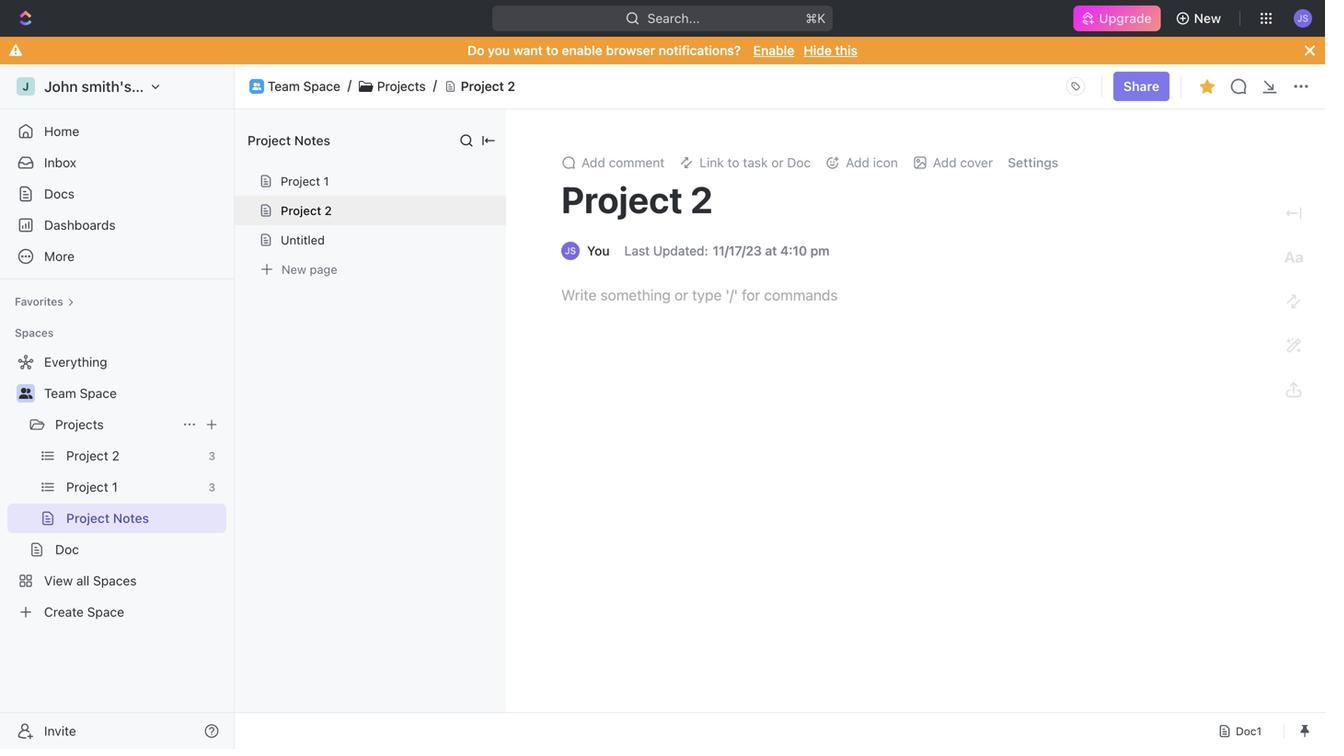 Task type: locate. For each thing, give the bounding box(es) containing it.
project 1 down the project 2 link
[[66, 480, 118, 495]]

hide
[[804, 43, 832, 58]]

notes
[[294, 133, 330, 148], [113, 511, 149, 526]]

1 vertical spatial 1
[[112, 480, 118, 495]]

to
[[546, 43, 558, 58], [728, 155, 739, 170]]

or
[[771, 155, 784, 170]]

0 vertical spatial team
[[268, 79, 300, 94]]

1 horizontal spatial project notes
[[248, 133, 330, 148]]

0 horizontal spatial js
[[565, 246, 576, 256]]

0 horizontal spatial 1
[[112, 480, 118, 495]]

2 add from the left
[[846, 155, 870, 170]]

tree inside sidebar navigation
[[7, 348, 226, 628]]

more
[[44, 249, 75, 264]]

add for add cover
[[933, 155, 957, 170]]

1 add from the left
[[582, 155, 605, 170]]

0 vertical spatial team space link
[[268, 79, 340, 94]]

team space link inside tree
[[44, 379, 223, 409]]

0 vertical spatial projects link
[[377, 79, 426, 94]]

team space for user group image
[[268, 79, 340, 94]]

space right user group image
[[303, 79, 340, 94]]

space down view all spaces link
[[87, 605, 124, 620]]

to right link at the right of page
[[728, 155, 739, 170]]

0 vertical spatial space
[[303, 79, 340, 94]]

0 vertical spatial doc
[[787, 155, 811, 170]]

team space link
[[268, 79, 340, 94], [44, 379, 223, 409]]

sidebar navigation
[[0, 64, 238, 750]]

js
[[1297, 13, 1309, 23], [565, 246, 576, 256]]

0 horizontal spatial project notes
[[66, 511, 149, 526]]

0 horizontal spatial to
[[546, 43, 558, 58]]

projects
[[377, 79, 426, 94], [55, 417, 104, 432]]

user group image
[[252, 83, 261, 90]]

team right user group image
[[268, 79, 300, 94]]

view all spaces
[[44, 574, 137, 589]]

team space inside tree
[[44, 386, 117, 401]]

1 horizontal spatial to
[[728, 155, 739, 170]]

2 horizontal spatial add
[[933, 155, 957, 170]]

team inside tree
[[44, 386, 76, 401]]

spaces
[[15, 327, 54, 340], [93, 574, 137, 589]]

2 down you
[[507, 79, 515, 94]]

2 up untitled
[[325, 204, 332, 218]]

team space right user group image
[[268, 79, 340, 94]]

0 horizontal spatial team space link
[[44, 379, 223, 409]]

spaces down favorites
[[15, 327, 54, 340]]

create
[[44, 605, 84, 620]]

2
[[507, 79, 515, 94], [690, 178, 713, 221], [325, 204, 332, 218], [112, 449, 119, 464]]

browser
[[606, 43, 655, 58]]

new left page
[[282, 263, 306, 277]]

everything
[[44, 355, 107, 370]]

1 horizontal spatial new
[[1194, 11, 1221, 26]]

1 horizontal spatial js
[[1297, 13, 1309, 23]]

tree containing everything
[[7, 348, 226, 628]]

0 horizontal spatial projects
[[55, 417, 104, 432]]

team space down everything
[[44, 386, 117, 401]]

1 horizontal spatial spaces
[[93, 574, 137, 589]]

updated:
[[653, 243, 708, 259]]

new page
[[282, 263, 337, 277]]

settings
[[1008, 155, 1058, 170]]

untitled
[[281, 233, 325, 247]]

team space link down everything link
[[44, 379, 223, 409]]

project 1 link
[[66, 473, 201, 502]]

doc link
[[55, 536, 223, 565]]

1 up untitled
[[323, 174, 329, 188]]

new inside "button"
[[1194, 11, 1221, 26]]

2 inside tree
[[112, 449, 119, 464]]

3 right the project 2 link
[[208, 450, 215, 463]]

1 vertical spatial project notes
[[66, 511, 149, 526]]

1 down the project 2 link
[[112, 480, 118, 495]]

view all spaces link
[[7, 567, 223, 596]]

1 3 from the top
[[208, 450, 215, 463]]

add left cover
[[933, 155, 957, 170]]

1 horizontal spatial add
[[846, 155, 870, 170]]

new for new
[[1194, 11, 1221, 26]]

user group image
[[19, 388, 33, 399]]

team space link right user group image
[[268, 79, 340, 94]]

inbox
[[44, 155, 76, 170]]

new right upgrade
[[1194, 11, 1221, 26]]

add for add icon
[[846, 155, 870, 170]]

0 horizontal spatial team
[[44, 386, 76, 401]]

1 vertical spatial doc
[[55, 542, 79, 558]]

want
[[513, 43, 543, 58]]

project 2 up 'project 1' link
[[66, 449, 119, 464]]

workspace
[[135, 78, 212, 95]]

john smith's workspace
[[44, 78, 212, 95]]

0 vertical spatial 1
[[323, 174, 329, 188]]

1 vertical spatial notes
[[113, 511, 149, 526]]

do
[[467, 43, 484, 58]]

1 horizontal spatial projects link
[[377, 79, 426, 94]]

inbox link
[[7, 148, 226, 178]]

1 vertical spatial space
[[80, 386, 117, 401]]

doc
[[787, 155, 811, 170], [55, 542, 79, 558]]

1 horizontal spatial team
[[268, 79, 300, 94]]

3 add from the left
[[933, 155, 957, 170]]

0 vertical spatial 3
[[208, 450, 215, 463]]

1 horizontal spatial team space link
[[268, 79, 340, 94]]

all
[[76, 574, 90, 589]]

team space
[[268, 79, 340, 94], [44, 386, 117, 401]]

1 horizontal spatial team space
[[268, 79, 340, 94]]

project 1 up untitled
[[281, 174, 329, 188]]

link
[[700, 155, 724, 170]]

team space link for user group icon
[[44, 379, 223, 409]]

1 horizontal spatial project 1
[[281, 174, 329, 188]]

add left comment
[[582, 155, 605, 170]]

1 vertical spatial project 1
[[66, 480, 118, 495]]

0 horizontal spatial new
[[282, 263, 306, 277]]

project 1
[[281, 174, 329, 188], [66, 480, 118, 495]]

11/17/23
[[713, 243, 762, 259]]

2 vertical spatial space
[[87, 605, 124, 620]]

last updated: 11/17/23 at 4:10 pm
[[624, 243, 830, 259]]

projects inside sidebar navigation
[[55, 417, 104, 432]]

0 horizontal spatial project 1
[[66, 480, 118, 495]]

1 vertical spatial projects
[[55, 417, 104, 432]]

js button
[[1288, 4, 1318, 33]]

add left the icon
[[846, 155, 870, 170]]

3 for 2
[[208, 450, 215, 463]]

2 3 from the top
[[208, 481, 215, 494]]

0 horizontal spatial team space
[[44, 386, 117, 401]]

0 vertical spatial js
[[1297, 13, 1309, 23]]

team space for user group icon
[[44, 386, 117, 401]]

0 horizontal spatial notes
[[113, 511, 149, 526]]

add comment
[[582, 155, 665, 170]]

3 up project notes link
[[208, 481, 215, 494]]

1 vertical spatial to
[[728, 155, 739, 170]]

1 vertical spatial projects link
[[55, 410, 175, 440]]

1 vertical spatial team
[[44, 386, 76, 401]]

project 2
[[461, 79, 515, 94], [561, 178, 713, 221], [281, 204, 332, 218], [66, 449, 119, 464]]

1 vertical spatial team space
[[44, 386, 117, 401]]

project notes down user group image
[[248, 133, 330, 148]]

smith's
[[82, 78, 132, 95]]

1 vertical spatial new
[[282, 263, 306, 277]]

2 up 'project 1' link
[[112, 449, 119, 464]]

new
[[1194, 11, 1221, 26], [282, 263, 306, 277]]

space down everything link
[[80, 386, 117, 401]]

space
[[303, 79, 340, 94], [80, 386, 117, 401], [87, 605, 124, 620]]

project 2 inside sidebar navigation
[[66, 449, 119, 464]]

add icon
[[846, 155, 898, 170]]

upgrade link
[[1073, 6, 1161, 31]]

last
[[624, 243, 650, 259]]

0 horizontal spatial doc
[[55, 542, 79, 558]]

1 vertical spatial 3
[[208, 481, 215, 494]]

john smith's workspace, , element
[[17, 77, 35, 96]]

project 1 inside tree
[[66, 480, 118, 495]]

1 horizontal spatial notes
[[294, 133, 330, 148]]

0 vertical spatial to
[[546, 43, 558, 58]]

project notes down 'project 1' link
[[66, 511, 149, 526]]

0 vertical spatial spaces
[[15, 327, 54, 340]]

project notes
[[248, 133, 330, 148], [66, 511, 149, 526]]

1 vertical spatial js
[[565, 246, 576, 256]]

doc right or
[[787, 155, 811, 170]]

0 vertical spatial team space
[[268, 79, 340, 94]]

project notes inside sidebar navigation
[[66, 511, 149, 526]]

0 vertical spatial notes
[[294, 133, 330, 148]]

spaces up create space link
[[93, 574, 137, 589]]

view
[[44, 574, 73, 589]]

1
[[323, 174, 329, 188], [112, 480, 118, 495]]

j
[[22, 80, 29, 93]]

add
[[582, 155, 605, 170], [846, 155, 870, 170], [933, 155, 957, 170]]

1 vertical spatial team space link
[[44, 379, 223, 409]]

comment
[[609, 155, 665, 170]]

projects link
[[377, 79, 426, 94], [55, 410, 175, 440]]

tree
[[7, 348, 226, 628]]

1 horizontal spatial doc
[[787, 155, 811, 170]]

to right want
[[546, 43, 558, 58]]

0 horizontal spatial add
[[582, 155, 605, 170]]

3
[[208, 450, 215, 463], [208, 481, 215, 494]]

0 vertical spatial new
[[1194, 11, 1221, 26]]

1 horizontal spatial projects
[[377, 79, 426, 94]]

2 down link at the right of page
[[690, 178, 713, 221]]

project
[[461, 79, 504, 94], [248, 133, 291, 148], [281, 174, 320, 188], [561, 178, 683, 221], [281, 204, 321, 218], [66, 449, 108, 464], [66, 480, 108, 495], [66, 511, 110, 526]]

1 inside 'project 1' link
[[112, 480, 118, 495]]

team right user group icon
[[44, 386, 76, 401]]

1 vertical spatial spaces
[[93, 574, 137, 589]]

you
[[488, 43, 510, 58]]

doc up view
[[55, 542, 79, 558]]

dashboards link
[[7, 211, 226, 240]]

team
[[268, 79, 300, 94], [44, 386, 76, 401]]



Task type: describe. For each thing, give the bounding box(es) containing it.
page
[[310, 263, 337, 277]]

0 horizontal spatial projects link
[[55, 410, 175, 440]]

you
[[587, 243, 610, 259]]

create space link
[[7, 598, 223, 628]]

dashboards
[[44, 218, 116, 233]]

pm
[[810, 243, 830, 259]]

⌘k
[[805, 11, 826, 26]]

to inside dropdown button
[[728, 155, 739, 170]]

0 vertical spatial project notes
[[248, 133, 330, 148]]

project 2 up untitled
[[281, 204, 332, 218]]

search...
[[647, 11, 700, 26]]

add cover
[[933, 155, 993, 170]]

share
[[1123, 79, 1159, 94]]

js inside dropdown button
[[1297, 13, 1309, 23]]

everything link
[[7, 348, 223, 377]]

3 for 1
[[208, 481, 215, 494]]

task
[[743, 155, 768, 170]]

doc inside tree
[[55, 542, 79, 558]]

0 horizontal spatial spaces
[[15, 327, 54, 340]]

project notes link
[[66, 504, 223, 534]]

team for user group image
[[268, 79, 300, 94]]

favorites button
[[7, 291, 82, 313]]

icon
[[873, 155, 898, 170]]

dropdown menu image
[[1061, 72, 1090, 101]]

this
[[835, 43, 858, 58]]

more button
[[7, 242, 226, 271]]

add for add comment
[[582, 155, 605, 170]]

enable
[[753, 43, 794, 58]]

notes inside project notes link
[[113, 511, 149, 526]]

upgrade
[[1099, 11, 1152, 26]]

cover
[[960, 155, 993, 170]]

doc inside dropdown button
[[787, 155, 811, 170]]

team for user group icon
[[44, 386, 76, 401]]

favorites
[[15, 295, 63, 308]]

new button
[[1168, 4, 1232, 33]]

docs link
[[7, 179, 226, 209]]

at
[[765, 243, 777, 259]]

spaces inside tree
[[93, 574, 137, 589]]

docs
[[44, 186, 75, 202]]

space for user group icon
[[80, 386, 117, 401]]

project 2 down comment
[[561, 178, 713, 221]]

john
[[44, 78, 78, 95]]

0 vertical spatial project 1
[[281, 174, 329, 188]]

link to task or doc
[[700, 155, 811, 170]]

invite
[[44, 724, 76, 739]]

home
[[44, 124, 79, 139]]

space for user group image
[[303, 79, 340, 94]]

create space
[[44, 605, 124, 620]]

link to task or doc button
[[672, 150, 818, 176]]

0 vertical spatial projects
[[377, 79, 426, 94]]

do you want to enable browser notifications? enable hide this
[[467, 43, 858, 58]]

project 2 down you
[[461, 79, 515, 94]]

home link
[[7, 117, 226, 146]]

4:10
[[780, 243, 807, 259]]

enable
[[562, 43, 603, 58]]

project 2 link
[[66, 442, 201, 471]]

notifications?
[[659, 43, 741, 58]]

1 horizontal spatial 1
[[323, 174, 329, 188]]

team space link for user group image
[[268, 79, 340, 94]]

new for new page
[[282, 263, 306, 277]]



Task type: vqa. For each thing, say whether or not it's contained in the screenshot.
left projects
yes



